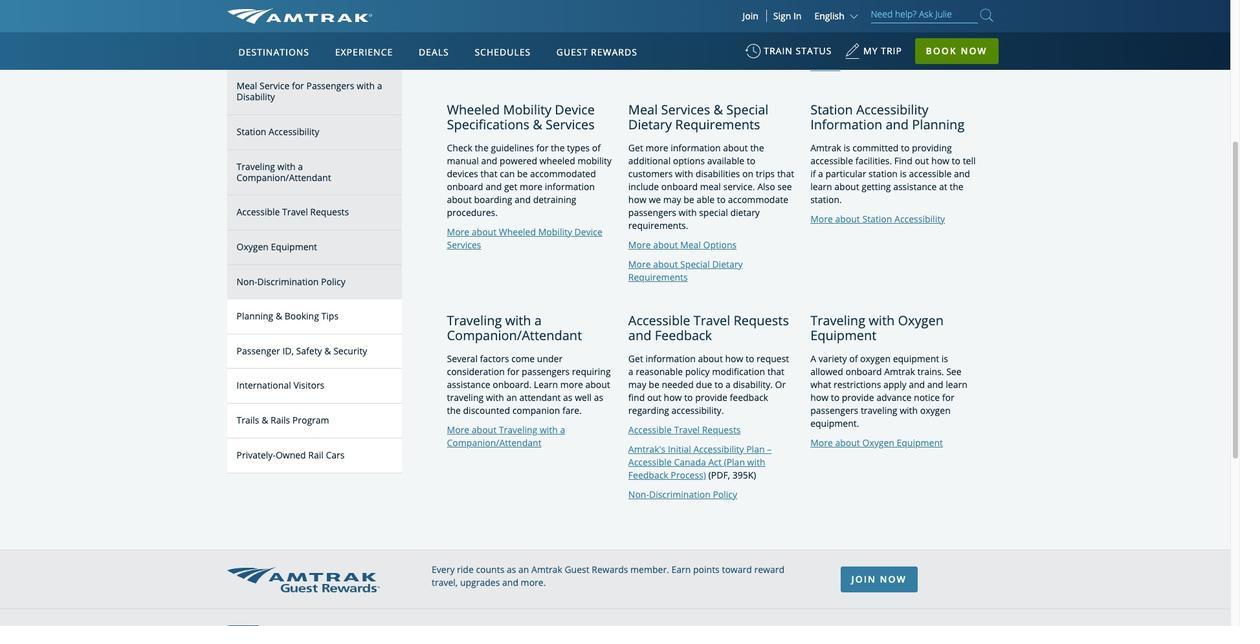 Task type: locate. For each thing, give the bounding box(es) containing it.
device up types at left top
[[555, 101, 595, 118]]

to up on
[[747, 155, 756, 167]]

1 vertical spatial mobility
[[539, 226, 572, 238]]

discrimination for the rightmost non-discrimination policy "link"
[[649, 489, 711, 501]]

onboard.
[[493, 379, 532, 391]]

initial
[[668, 444, 691, 456]]

traveling down companion
[[499, 424, 538, 436]]

& inside wheeled mobility device specifications & services
[[533, 116, 543, 133]]

0 horizontal spatial non-discrimination policy link
[[227, 265, 402, 300]]

bus
[[947, 47, 963, 59]]

0 vertical spatial companion/attendant
[[237, 171, 331, 184]]

& inside "link"
[[325, 345, 331, 357]]

0 vertical spatial may
[[664, 194, 682, 206]]

1 vertical spatial accessible travel requests link
[[629, 424, 741, 436]]

services up options
[[661, 101, 711, 118]]

more about wheeled mobility device services
[[447, 226, 603, 251]]

device down the detraining
[[575, 226, 603, 238]]

destinations button
[[233, 34, 315, 71]]

get for meal services & special dietary requirements
[[629, 142, 644, 154]]

requests up request
[[734, 312, 789, 330]]

meal down destinations popup button
[[237, 80, 257, 92]]

information
[[811, 116, 883, 133]]

amtrak's
[[629, 444, 666, 456]]

more for more about meal options
[[629, 239, 651, 251]]

accessibility down at
[[895, 213, 946, 225]]

wheeled inside wheeled mobility device specifications & services
[[447, 101, 500, 118]]

in
[[794, 10, 802, 22]]

1 vertical spatial be
[[684, 194, 695, 206]]

& up guidelines
[[533, 116, 543, 133]]

about left my
[[836, 47, 861, 59]]

1 vertical spatial requests
[[734, 312, 789, 330]]

2 vertical spatial oxygen
[[863, 437, 895, 449]]

meal inside meal service for passengers with a disability
[[237, 80, 257, 92]]

an
[[507, 392, 517, 404], [519, 564, 529, 576]]

traveling up "discounted"
[[447, 392, 484, 404]]

the right at
[[950, 181, 964, 193]]

companion/attendant up come
[[447, 327, 582, 344]]

oxygen
[[861, 353, 891, 365], [921, 405, 951, 417]]

special down more about meal options
[[681, 258, 710, 271]]

more about meal options link
[[629, 239, 737, 251]]

about inside several factors come under consideration for passengers requiring assistance onboard. learn more about traveling with an attendant as well as the discounted companion fare.
[[586, 379, 611, 391]]

is down find
[[900, 168, 907, 180]]

0 vertical spatial traveling
[[447, 392, 484, 404]]

1 horizontal spatial policy
[[713, 489, 738, 501]]

plan
[[747, 444, 765, 456]]

0 vertical spatial station
[[811, 101, 853, 118]]

equipment
[[893, 353, 940, 365]]

be down reasonable
[[649, 379, 660, 391]]

0 vertical spatial an
[[507, 392, 517, 404]]

traveling with a companion/attendant down station accessibility
[[237, 160, 331, 184]]

request
[[757, 353, 790, 365]]

(pdf,
[[709, 470, 730, 482]]

station inside station accessibility information and planning
[[811, 101, 853, 118]]

come
[[512, 353, 535, 365]]

to down what at the bottom of the page
[[831, 392, 840, 404]]

get up reasonable
[[629, 353, 644, 365]]

is
[[844, 142, 851, 154], [900, 168, 907, 180], [942, 353, 949, 365]]

planning inside station accessibility information and planning
[[913, 116, 965, 133]]

0 horizontal spatial onboard
[[447, 181, 484, 193]]

now
[[961, 45, 988, 57]]

planning
[[913, 116, 965, 133], [237, 310, 273, 322]]

that inside the get more information about the additional options available to customers with disabilities on trips that include onboard meal service. also see how we may be able to accommodate passengers with special dietary requirements.
[[778, 168, 795, 180]]

accessible
[[811, 155, 853, 167], [909, 168, 952, 180]]

1 horizontal spatial amtrak
[[811, 142, 842, 154]]

guidelines
[[491, 142, 534, 154]]

0 horizontal spatial join
[[743, 10, 759, 22]]

& left "booking"
[[276, 310, 282, 322]]

about up policy
[[698, 353, 723, 365]]

1 horizontal spatial onboard
[[662, 181, 698, 193]]

mobility down the detraining
[[539, 226, 572, 238]]

services for more about wheeled mobility device services
[[447, 239, 481, 251]]

process)
[[671, 470, 706, 482]]

equipment
[[271, 241, 317, 253], [811, 327, 877, 344], [897, 437, 944, 449]]

0 vertical spatial traveling with a companion/attendant
[[237, 160, 331, 184]]

special up available
[[727, 101, 769, 118]]

more for more about wheeled mobility device services
[[447, 226, 470, 238]]

more
[[646, 142, 669, 154], [520, 181, 543, 193], [561, 379, 583, 391]]

privately-owned rail cars
[[237, 449, 345, 462]]

0 vertical spatial mobility
[[503, 101, 552, 118]]

0 vertical spatial non-
[[237, 276, 257, 288]]

act
[[709, 457, 722, 469]]

how down providing
[[932, 155, 950, 167]]

banner
[[0, 0, 1231, 299]]

safety
[[296, 345, 322, 357]]

an down onboard.
[[507, 392, 517, 404]]

learn inside 'amtrak is committed to providing accessible facilities. find out how to tell if a particular station is accessible and learn about getting assistance at the station.'
[[811, 181, 833, 193]]

out inside 'amtrak is committed to providing accessible facilities. find out how to tell if a particular station is accessible and learn about getting assistance at the station.'
[[915, 155, 930, 167]]

more about accessible thruway bus service link
[[811, 47, 963, 72]]

accessible up at
[[909, 168, 952, 180]]

and inside 'amtrak is committed to providing accessible facilities. find out how to tell if a particular station is accessible and learn about getting assistance at the station.'
[[954, 168, 971, 180]]

attendant
[[520, 392, 561, 404]]

1 vertical spatial wheeled
[[499, 226, 536, 238]]

traveling up several
[[447, 312, 502, 330]]

how down what at the bottom of the page
[[811, 392, 829, 404]]

out up regarding
[[648, 392, 662, 404]]

1 horizontal spatial of
[[850, 353, 858, 365]]

may up find
[[629, 379, 647, 391]]

1 horizontal spatial traveling
[[861, 405, 898, 417]]

0 vertical spatial device
[[555, 101, 595, 118]]

about inside 'amtrak is committed to providing accessible facilities. find out how to tell if a particular station is accessible and learn about getting assistance at the station.'
[[835, 181, 860, 193]]

special inside the more about special dietary requirements
[[681, 258, 710, 271]]

0 vertical spatial special
[[727, 101, 769, 118]]

of up mobility
[[592, 142, 601, 154]]

station inside secondary navigation
[[237, 126, 266, 138]]

1 vertical spatial more
[[520, 181, 543, 193]]

disabilities
[[696, 168, 740, 180]]

disability
[[237, 91, 275, 103]]

a inside the more about traveling with a companion/attendant
[[560, 424, 566, 436]]

accessibility up committed
[[857, 101, 929, 118]]

services inside wheeled mobility device specifications & services
[[546, 116, 595, 133]]

2 provide from the left
[[842, 392, 875, 404]]

1 vertical spatial traveling with a companion/attendant
[[447, 312, 582, 344]]

providing
[[912, 142, 952, 154]]

requests inside secondary navigation
[[310, 206, 349, 218]]

0 horizontal spatial may
[[629, 379, 647, 391]]

to right due
[[715, 379, 724, 391]]

2 horizontal spatial is
[[942, 353, 949, 365]]

more for more about special dietary requirements
[[629, 258, 651, 271]]

and inside station accessibility information and planning
[[886, 116, 909, 133]]

0 vertical spatial of
[[592, 142, 601, 154]]

0 horizontal spatial dietary
[[629, 116, 672, 133]]

0 horizontal spatial out
[[648, 392, 662, 404]]

0 vertical spatial amtrak
[[811, 142, 842, 154]]

policy up tips
[[321, 276, 346, 288]]

my trip
[[864, 45, 903, 57]]

0 vertical spatial get
[[629, 142, 644, 154]]

dietary
[[731, 206, 760, 219]]

services up types at left top
[[546, 116, 595, 133]]

1 vertical spatial non-discrimination policy link
[[629, 489, 738, 501]]

0 vertical spatial assistance
[[894, 181, 937, 193]]

2 vertical spatial travel
[[674, 424, 700, 436]]

assistance left at
[[894, 181, 937, 193]]

and down tell
[[954, 168, 971, 180]]

trails & rails program link
[[227, 404, 402, 439]]

more about oxygen equipment link
[[811, 437, 944, 449]]

that inside "get information about how to request a reasonable policy modification that may be needed due to a disability. or find out how to provide feedback regarding accessibility."
[[768, 366, 785, 378]]

be
[[517, 168, 528, 180], [684, 194, 695, 206], [649, 379, 660, 391]]

1 vertical spatial assistance
[[447, 379, 491, 391]]

more inside more about accessible thruway bus service
[[811, 47, 833, 59]]

traveling down station accessibility
[[237, 160, 275, 173]]

non-
[[237, 276, 257, 288], [629, 489, 649, 501]]

more inside several factors come under consideration for passengers requiring assistance onboard. learn more about traveling with an attendant as well as the discounted companion fare.
[[561, 379, 583, 391]]

more about special dietary requirements link
[[629, 258, 743, 284]]

requests up oxygen equipment link
[[310, 206, 349, 218]]

1 vertical spatial out
[[648, 392, 662, 404]]

notice
[[914, 392, 940, 404]]

with up come
[[506, 312, 531, 330]]

banner containing join
[[0, 0, 1231, 299]]

planning inside secondary navigation
[[237, 310, 273, 322]]

amtrak's initial accessibility plan – accessible canada act (plan with feedback process)
[[629, 444, 772, 482]]

more for more about traveling with a companion/attendant
[[447, 424, 470, 436]]

additional
[[629, 155, 671, 167]]

about down the requiring
[[586, 379, 611, 391]]

0 vertical spatial oxygen
[[237, 241, 269, 253]]

station
[[869, 168, 898, 180]]

how inside a variety of oxygen equipment is allowed onboard amtrak trains. see what restrictions apply and and learn how to provide advance notice for passengers traveling with oxygen equipment.
[[811, 392, 829, 404]]

services for wheeled mobility device specifications & services
[[546, 116, 595, 133]]

and inside accessible travel requests and feedback
[[629, 327, 652, 344]]

travel up policy
[[694, 312, 731, 330]]

non-discrimination policy down process)
[[629, 489, 738, 501]]

services down procedures.
[[447, 239, 481, 251]]

0 vertical spatial non-discrimination policy link
[[227, 265, 402, 300]]

service inside meal service for passengers with a disability
[[260, 80, 290, 92]]

join left now
[[852, 574, 877, 586]]

modification
[[712, 366, 765, 378]]

the left "discounted"
[[447, 405, 461, 417]]

travel inside secondary navigation
[[282, 206, 308, 218]]

planning up passenger
[[237, 310, 273, 322]]

1 vertical spatial companion/attendant
[[447, 327, 582, 344]]

0 vertical spatial service
[[681, 21, 711, 33]]

non-discrimination policy link down process)
[[629, 489, 738, 501]]

travel
[[282, 206, 308, 218], [694, 312, 731, 330], [674, 424, 700, 436]]

0 horizontal spatial provide
[[696, 392, 728, 404]]

non-discrimination policy for the topmost non-discrimination policy "link"
[[237, 276, 346, 288]]

0 vertical spatial non-discrimination policy
[[237, 276, 346, 288]]

about down procedures.
[[472, 226, 497, 238]]

information up reasonable
[[646, 353, 696, 365]]

rewards down space
[[591, 46, 638, 58]]

0 vertical spatial equipment
[[271, 241, 317, 253]]

0 vertical spatial meal
[[237, 80, 257, 92]]

0 vertical spatial accessible travel requests link
[[227, 196, 402, 231]]

1 vertical spatial meal
[[629, 101, 658, 118]]

sign in
[[774, 10, 802, 22]]

0 horizontal spatial oxygen
[[237, 241, 269, 253]]

more inside the more about traveling with a companion/attendant
[[447, 424, 470, 436]]

meal up additional on the top right
[[629, 101, 658, 118]]

0 vertical spatial guest
[[557, 46, 588, 58]]

accessible travel requests link up initial
[[629, 424, 741, 436]]

can
[[500, 168, 515, 180]]

0 horizontal spatial of
[[592, 142, 601, 154]]

provide
[[696, 392, 728, 404], [842, 392, 875, 404]]

more for more about station accessibility
[[811, 213, 833, 225]]

wheeled up 'check'
[[447, 101, 500, 118]]

about down station.
[[836, 213, 861, 225]]

1 vertical spatial accessible travel requests
[[629, 424, 741, 436]]

traveling with a companion/attendant link
[[227, 150, 402, 196]]

under
[[537, 353, 563, 365]]

may
[[664, 194, 682, 206], [629, 379, 647, 391]]

2 vertical spatial more
[[561, 379, 583, 391]]

meal services & special dietary requirements
[[629, 101, 769, 133]]

2 horizontal spatial oxygen
[[898, 312, 944, 330]]

an up the more.
[[519, 564, 529, 576]]

a down the experience popup button
[[377, 80, 382, 92]]

join left sign
[[743, 10, 759, 22]]

discrimination for the topmost non-discrimination policy "link"
[[257, 276, 319, 288]]

requests down "accessibility."
[[702, 424, 741, 436]]

about down the particular
[[835, 181, 860, 193]]

information
[[671, 142, 721, 154], [545, 181, 595, 193], [646, 353, 696, 365]]

amtrak up apply
[[885, 366, 916, 378]]

2 vertical spatial passengers
[[811, 405, 859, 417]]

1 vertical spatial join
[[852, 574, 877, 586]]

1 get from the top
[[629, 142, 644, 154]]

travel for the rightmost accessible travel requests link
[[674, 424, 700, 436]]

of inside a variety of oxygen equipment is allowed onboard amtrak trains. see what restrictions apply and and learn how to provide advance notice for passengers traveling with oxygen equipment.
[[850, 353, 858, 365]]

is down information
[[844, 142, 851, 154]]

2 vertical spatial meal
[[681, 239, 701, 251]]

traveling inside the more about traveling with a companion/attendant
[[499, 424, 538, 436]]

1 horizontal spatial non-
[[629, 489, 649, 501]]

the up trips
[[751, 142, 764, 154]]

wheeled down boarding
[[499, 226, 536, 238]]

visitors
[[294, 380, 325, 392]]

1 vertical spatial travel
[[694, 312, 731, 330]]

mobility inside more about wheeled mobility device services
[[539, 226, 572, 238]]

getting
[[862, 181, 891, 193]]

more for more about reserving accessible space
[[447, 21, 470, 33]]

service down "status"
[[811, 60, 841, 72]]

with down station accessibility
[[278, 160, 296, 173]]

to up find
[[901, 142, 910, 154]]

how down include
[[629, 194, 647, 206]]

provide inside a variety of oxygen equipment is allowed onboard amtrak trains. see what restrictions apply and and learn how to provide advance notice for passengers traveling with oxygen equipment.
[[842, 392, 875, 404]]

meal up the more about special dietary requirements
[[681, 239, 701, 251]]

every
[[432, 564, 455, 576]]

0 horizontal spatial meal
[[237, 80, 257, 92]]

counts
[[476, 564, 505, 576]]

station accessibility link
[[227, 115, 402, 150]]

1 horizontal spatial accessible travel requests
[[629, 424, 741, 436]]

for up wheeled
[[537, 142, 549, 154]]

about inside 'check the guidelines for the types of manual and powered wheeled mobility devices that can be accommodated onboard and get more information about boarding and detraining procedures.'
[[447, 194, 472, 206]]

be down powered
[[517, 168, 528, 180]]

how inside 'amtrak is committed to providing accessible facilities. find out how to tell if a particular station is accessible and learn about getting assistance at the station.'
[[932, 155, 950, 167]]

companion/attendant inside the more about traveling with a companion/attendant
[[447, 437, 542, 449]]

assistance inside 'amtrak is committed to providing accessible facilities. find out how to tell if a particular station is accessible and learn about getting assistance at the station.'
[[894, 181, 937, 193]]

a inside meal service for passengers with a disability
[[377, 80, 382, 92]]

about inside "get information about how to request a reasonable policy modification that may be needed due to a disability. or find out how to provide feedback regarding accessibility."
[[698, 353, 723, 365]]

with up "discounted"
[[486, 392, 504, 404]]

0 vertical spatial feedback
[[655, 327, 712, 344]]

for inside a variety of oxygen equipment is allowed onboard amtrak trains. see what restrictions apply and and learn how to provide advance notice for passengers traveling with oxygen equipment.
[[943, 392, 955, 404]]

1 vertical spatial policy
[[713, 489, 738, 501]]

passengers
[[629, 206, 677, 219], [522, 366, 570, 378], [811, 405, 859, 417]]

accessibility down meal service for passengers with a disability
[[269, 126, 319, 138]]

0 vertical spatial out
[[915, 155, 930, 167]]

discrimination down process)
[[649, 489, 711, 501]]

more about service animals link
[[629, 21, 747, 33]]

passenger id, safety & security link
[[227, 334, 402, 369]]

canada
[[674, 457, 706, 469]]

about up schedules
[[472, 21, 497, 33]]

station for station accessibility information and planning
[[811, 101, 853, 118]]

0 vertical spatial oxygen
[[861, 353, 891, 365]]

1 horizontal spatial assistance
[[894, 181, 937, 193]]

more inside the more about special dietary requirements
[[629, 258, 651, 271]]

oxygen equipment
[[237, 241, 317, 253]]

1 vertical spatial traveling
[[861, 405, 898, 417]]

how
[[932, 155, 950, 167], [629, 194, 647, 206], [726, 353, 744, 365], [664, 392, 682, 404], [811, 392, 829, 404]]

1 provide from the left
[[696, 392, 728, 404]]

out
[[915, 155, 930, 167], [648, 392, 662, 404]]

2 vertical spatial companion/attendant
[[447, 437, 542, 449]]

application
[[275, 108, 586, 289]]

Please enter your search item search field
[[871, 6, 978, 23]]

1 vertical spatial amtrak
[[885, 366, 916, 378]]

1 horizontal spatial meal
[[629, 101, 658, 118]]

1 vertical spatial oxygen
[[898, 312, 944, 330]]

accessible travel requests inside secondary navigation
[[237, 206, 349, 218]]

station for station accessibility
[[237, 126, 266, 138]]

more about reserving accessible space
[[447, 21, 613, 33]]

1 horizontal spatial station
[[811, 101, 853, 118]]

2 get from the top
[[629, 353, 644, 365]]

traveling with a companion/attendant up come
[[447, 312, 582, 344]]

passenger
[[237, 345, 280, 357]]

for inside 'check the guidelines for the types of manual and powered wheeled mobility devices that can be accommodated onboard and get more information about boarding and detraining procedures.'
[[537, 142, 549, 154]]

1 vertical spatial may
[[629, 379, 647, 391]]

1 horizontal spatial as
[[563, 392, 573, 404]]

traveling with a companion/attendant
[[237, 160, 331, 184], [447, 312, 582, 344]]

1 horizontal spatial oxygen
[[863, 437, 895, 449]]

with down the experience popup button
[[357, 80, 375, 92]]

rewards
[[591, 46, 638, 58], [592, 564, 628, 576]]

accessibility inside station accessibility information and planning
[[857, 101, 929, 118]]

discrimination inside "link"
[[257, 276, 319, 288]]

station accessibility
[[237, 126, 319, 138]]

accessible up the particular
[[811, 155, 853, 167]]

traveling up variety
[[811, 312, 866, 330]]

dietary inside the meal services & special dietary requirements
[[629, 116, 672, 133]]

special inside the meal services & special dietary requirements
[[727, 101, 769, 118]]

companion/attendant down station accessibility
[[237, 171, 331, 184]]

the
[[475, 142, 489, 154], [551, 142, 565, 154], [751, 142, 764, 154], [950, 181, 964, 193], [447, 405, 461, 417]]

non-discrimination policy inside non-discrimination policy "link"
[[237, 276, 346, 288]]

1 vertical spatial equipment
[[811, 327, 877, 344]]

service inside more about accessible thruway bus service
[[811, 60, 841, 72]]

0 horizontal spatial discrimination
[[257, 276, 319, 288]]

and up reasonable
[[629, 327, 652, 344]]

meal service for passengers with a disability link
[[227, 70, 402, 115]]

mobility inside wheeled mobility device specifications & services
[[503, 101, 552, 118]]

0 horizontal spatial as
[[507, 564, 516, 576]]

passengers inside the get more information about the additional options available to customers with disabilities on trips that include onboard meal service. also see how we may be able to accommodate passengers with special dietary requirements.
[[629, 206, 677, 219]]

0 vertical spatial planning
[[913, 116, 965, 133]]

1 horizontal spatial dietary
[[713, 258, 743, 271]]

an inside every ride counts as an amtrak guest rewards member. earn points toward reward travel, upgrades and more.
[[519, 564, 529, 576]]

to
[[901, 142, 910, 154], [747, 155, 756, 167], [952, 155, 961, 167], [717, 194, 726, 206], [746, 353, 755, 365], [715, 379, 724, 391], [685, 392, 693, 404], [831, 392, 840, 404]]

types
[[567, 142, 590, 154]]

equipment for more
[[897, 437, 944, 449]]

dietary down options
[[713, 258, 743, 271]]

with down advance
[[900, 405, 918, 417]]

0 horizontal spatial amtrak
[[532, 564, 563, 576]]

and inside every ride counts as an amtrak guest rewards member. earn points toward reward travel, upgrades and more.
[[503, 577, 519, 589]]

about inside the get more information about the additional options available to customers with disabilities on trips that include onboard meal service. also see how we may be able to accommodate passengers with special dietary requirements.
[[723, 142, 748, 154]]

be inside "get information about how to request a reasonable policy modification that may be needed due to a disability. or find out how to provide feedback regarding accessibility."
[[649, 379, 660, 391]]

0 horizontal spatial learn
[[811, 181, 833, 193]]

1 horizontal spatial provide
[[842, 392, 875, 404]]

oxygen inside "traveling with oxygen equipment"
[[898, 312, 944, 330]]

0 vertical spatial learn
[[811, 181, 833, 193]]

traveling with oxygen equipment
[[811, 312, 944, 344]]

get for accessible travel requests and feedback
[[629, 353, 644, 365]]

0 vertical spatial passengers
[[629, 206, 677, 219]]

and left the more.
[[503, 577, 519, 589]]

more for more about accessible thruway bus service
[[811, 47, 833, 59]]

meal for meal services & special dietary requirements
[[629, 101, 658, 118]]

traveling inside several factors come under consideration for passengers requiring assistance onboard. learn more about traveling with an attendant as well as the discounted companion fare.
[[447, 392, 484, 404]]

special
[[727, 101, 769, 118], [681, 258, 710, 271]]

is inside a variety of oxygen equipment is allowed onboard amtrak trains. see what restrictions apply and and learn how to provide advance notice for passengers traveling with oxygen equipment.
[[942, 353, 949, 365]]

1 vertical spatial device
[[575, 226, 603, 238]]

1 horizontal spatial passengers
[[629, 206, 677, 219]]

more for more about oxygen equipment
[[811, 437, 833, 449]]

oxygen for more about oxygen equipment
[[863, 437, 895, 449]]

wheeled mobility device specifications & services
[[447, 101, 595, 133]]

passengers inside several factors come under consideration for passengers requiring assistance onboard. learn more about traveling with an attendant as well as the discounted companion fare.
[[522, 366, 570, 378]]

traveling
[[237, 160, 275, 173], [447, 312, 502, 330], [811, 312, 866, 330], [499, 424, 538, 436]]

accessible travel requests
[[237, 206, 349, 218], [629, 424, 741, 436]]

customers
[[629, 168, 673, 180]]

requirements inside the more about special dietary requirements
[[629, 271, 688, 284]]

station
[[811, 101, 853, 118], [237, 126, 266, 138], [863, 213, 893, 225]]

0 horizontal spatial oxygen
[[861, 353, 891, 365]]

out inside "get information about how to request a reasonable policy modification that may be needed due to a disability. or find out how to provide feedback regarding accessibility."
[[648, 392, 662, 404]]

equipment for traveling
[[811, 327, 877, 344]]

amtrak image
[[227, 8, 372, 24]]

0 vertical spatial join
[[743, 10, 759, 22]]

english button
[[815, 10, 862, 22]]

about inside more about accessible thruway bus service
[[836, 47, 861, 59]]

traveling
[[447, 392, 484, 404], [861, 405, 898, 417]]

onboard up restrictions
[[846, 366, 882, 378]]

device inside wheeled mobility device specifications & services
[[555, 101, 595, 118]]

2 horizontal spatial meal
[[681, 239, 701, 251]]

the inside the get more information about the additional options available to customers with disabilities on trips that include onboard meal service. also see how we may be able to accommodate passengers with special dietary requirements.
[[751, 142, 764, 154]]

2 horizontal spatial station
[[863, 213, 893, 225]]

1 vertical spatial information
[[545, 181, 595, 193]]

non-discrimination policy link up "booking"
[[227, 265, 402, 300]]

a inside 'amtrak is committed to providing accessible facilities. find out how to tell if a particular station is accessible and learn about getting assistance at the station.'
[[819, 168, 824, 180]]

non-discrimination policy up planning & booking tips
[[237, 276, 346, 288]]

1 horizontal spatial services
[[546, 116, 595, 133]]

accessibility inside amtrak's initial accessibility plan – accessible canada act (plan with feedback process)
[[694, 444, 744, 456]]

1 horizontal spatial discrimination
[[649, 489, 711, 501]]

footer
[[0, 550, 1231, 627]]

about inside the more about traveling with a companion/attendant
[[472, 424, 497, 436]]

what
[[811, 379, 832, 391]]

accessibility up the act
[[694, 444, 744, 456]]



Task type: vqa. For each thing, say whether or not it's contained in the screenshot.
the bottom the Surfliner
no



Task type: describe. For each thing, give the bounding box(es) containing it.
rewards inside guest rewards popup button
[[591, 46, 638, 58]]

1 horizontal spatial accessible travel requests link
[[629, 424, 741, 436]]

specifications
[[447, 116, 530, 133]]

join for join now
[[852, 574, 877, 586]]

and up boarding
[[486, 181, 502, 193]]

with inside a variety of oxygen equipment is allowed onboard amtrak trains. see what restrictions apply and and learn how to provide advance notice for passengers traveling with oxygen equipment.
[[900, 405, 918, 417]]

about inside the more about special dietary requirements
[[653, 258, 678, 271]]

traveling inside a variety of oxygen equipment is allowed onboard amtrak trains. see what restrictions apply and and learn how to provide advance notice for passengers traveling with oxygen equipment.
[[861, 405, 898, 417]]

now
[[880, 574, 907, 586]]

on
[[743, 168, 754, 180]]

to up modification
[[746, 353, 755, 365]]

get information about how to request a reasonable policy modification that may be needed due to a disability. or find out how to provide feedback regarding accessibility.
[[629, 353, 790, 417]]

tell
[[963, 155, 976, 167]]

join for join
[[743, 10, 759, 22]]

information inside the get more information about the additional options available to customers with disabilities on trips that include onboard meal service. also see how we may be able to accommodate passengers with special dietary requirements.
[[671, 142, 721, 154]]

more inside 'check the guidelines for the types of manual and powered wheeled mobility devices that can be accommodated onboard and get more information about boarding and detraining procedures.'
[[520, 181, 543, 193]]

travel inside accessible travel requests and feedback
[[694, 312, 731, 330]]

sign
[[774, 10, 792, 22]]

meal for meal service for passengers with a disability
[[237, 80, 257, 92]]

book now
[[926, 45, 988, 57]]

non-discrimination policy for the rightmost non-discrimination policy "link"
[[629, 489, 738, 501]]

more inside the get more information about the additional options available to customers with disabilities on trips that include onboard meal service. also see how we may be able to accommodate passengers with special dietary requirements.
[[646, 142, 669, 154]]

to up "accessibility."
[[685, 392, 693, 404]]

amtrak guest rewards image
[[227, 568, 380, 593]]

every ride counts as an amtrak guest rewards member. earn points toward reward travel, upgrades and more.
[[432, 564, 785, 589]]

to left tell
[[952, 155, 961, 167]]

find
[[629, 392, 645, 404]]

guest rewards button
[[552, 34, 643, 71]]

the right 'check'
[[475, 142, 489, 154]]

mobility
[[578, 155, 612, 167]]

1 horizontal spatial service
[[681, 21, 711, 33]]

international visitors link
[[227, 369, 402, 404]]

device inside more about wheeled mobility device services
[[575, 226, 603, 238]]

dietary inside the more about special dietary requirements
[[713, 258, 743, 271]]

reward
[[755, 564, 785, 576]]

that inside 'check the guidelines for the types of manual and powered wheeled mobility devices that can be accommodated onboard and get more information about boarding and detraining procedures.'
[[481, 168, 498, 180]]

(pdf, 395k)
[[706, 470, 757, 482]]

1 horizontal spatial oxygen
[[921, 405, 951, 417]]

information inside "get information about how to request a reasonable policy modification that may be needed due to a disability. or find out how to provide feedback regarding accessibility."
[[646, 353, 696, 365]]

requests inside accessible travel requests and feedback
[[734, 312, 789, 330]]

traveling inside secondary navigation
[[237, 160, 275, 173]]

schedules
[[475, 46, 531, 58]]

travel,
[[432, 577, 458, 589]]

provide inside "get information about how to request a reasonable policy modification that may be needed due to a disability. or find out how to provide feedback regarding accessibility."
[[696, 392, 728, 404]]

1 horizontal spatial non-discrimination policy link
[[629, 489, 738, 501]]

with down able
[[679, 206, 697, 219]]

with down options
[[675, 168, 694, 180]]

application inside banner
[[275, 108, 586, 289]]

to inside a variety of oxygen equipment is allowed onboard amtrak trains. see what restrictions apply and and learn how to provide advance notice for passengers traveling with oxygen equipment.
[[831, 392, 840, 404]]

for inside meal service for passengers with a disability
[[292, 80, 304, 92]]

services inside the meal services & special dietary requirements
[[661, 101, 711, 118]]

space
[[588, 21, 613, 33]]

0 vertical spatial accessible
[[811, 155, 853, 167]]

& inside the meal services & special dietary requirements
[[714, 101, 723, 118]]

a down modification
[[726, 379, 731, 391]]

book
[[926, 45, 958, 57]]

trains.
[[918, 366, 945, 378]]

policy inside secondary navigation
[[321, 276, 346, 288]]

guest inside popup button
[[557, 46, 588, 58]]

footer containing every ride counts as an amtrak guest rewards member. earn points toward reward travel, upgrades and more.
[[0, 550, 1231, 627]]

accessible inside accessible travel requests and feedback
[[629, 312, 691, 330]]

with inside amtrak's initial accessibility plan – accessible canada act (plan with feedback process)
[[748, 457, 766, 469]]

oxygen equipment link
[[227, 231, 402, 265]]

more about accessible thruway bus service
[[811, 47, 963, 72]]

1 vertical spatial accessible
[[909, 168, 952, 180]]

companion/attendant inside traveling with a companion/attendant link
[[237, 171, 331, 184]]

restrictions
[[834, 379, 882, 391]]

program
[[293, 415, 329, 427]]

options
[[673, 155, 705, 167]]

information inside 'check the guidelines for the types of manual and powered wheeled mobility devices that can be accommodated onboard and get more information about boarding and detraining procedures.'
[[545, 181, 595, 193]]

more about oxygen equipment
[[811, 437, 944, 449]]

an inside several factors come under consideration for passengers requiring assistance onboard. learn more about traveling with an attendant as well as the discounted companion fare.
[[507, 392, 517, 404]]

consideration
[[447, 366, 505, 378]]

1 horizontal spatial is
[[900, 168, 907, 180]]

international
[[237, 380, 291, 392]]

oxygen for traveling with oxygen equipment
[[898, 312, 944, 330]]

to up the special
[[717, 194, 726, 206]]

destinations
[[239, 46, 310, 58]]

feedback inside amtrak's initial accessibility plan – accessible canada act (plan with feedback process)
[[629, 470, 669, 482]]

manual
[[447, 155, 479, 167]]

may inside the get more information about the additional options available to customers with disabilities on trips that include onboard meal service. also see how we may be able to accommodate passengers with special dietary requirements.
[[664, 194, 682, 206]]

with inside several factors come under consideration for passengers requiring assistance onboard. learn more about traveling with an attendant as well as the discounted companion fare.
[[486, 392, 504, 404]]

& left rails on the left of page
[[262, 415, 268, 427]]

how down needed
[[664, 392, 682, 404]]

secondary navigation
[[227, 0, 421, 531]]

book now button
[[915, 38, 999, 64]]

more about service animals
[[629, 21, 747, 33]]

equipment inside oxygen equipment link
[[271, 241, 317, 253]]

regarding
[[629, 405, 670, 417]]

a
[[811, 353, 817, 365]]

more about wheeled mobility device services link
[[447, 226, 603, 251]]

english
[[815, 10, 845, 22]]

a variety of oxygen equipment is allowed onboard amtrak trains. see what restrictions apply and and learn how to provide advance notice for passengers traveling with oxygen equipment.
[[811, 353, 968, 430]]

onboard inside the get more information about the additional options available to customers with disabilities on trips that include onboard meal service. also see how we may be able to accommodate passengers with special dietary requirements.
[[662, 181, 698, 193]]

a up find
[[629, 366, 634, 378]]

1 vertical spatial non-
[[629, 489, 649, 501]]

with inside meal service for passengers with a disability
[[357, 80, 375, 92]]

amtrak inside a variety of oxygen equipment is allowed onboard amtrak trains. see what restrictions apply and and learn how to provide advance notice for passengers traveling with oxygen equipment.
[[885, 366, 916, 378]]

learn inside a variety of oxygen equipment is allowed onboard amtrak trains. see what restrictions apply and and learn how to provide advance notice for passengers traveling with oxygen equipment.
[[946, 379, 968, 391]]

regions map image
[[275, 108, 586, 289]]

options
[[704, 239, 737, 251]]

2 vertical spatial requests
[[702, 424, 741, 436]]

(plan
[[724, 457, 745, 469]]

amtrak is committed to providing accessible facilities. find out how to tell if a particular station is accessible and learn about getting assistance at the station.
[[811, 142, 976, 206]]

discounted
[[463, 405, 510, 417]]

special
[[699, 206, 728, 219]]

non- inside secondary navigation
[[237, 276, 257, 288]]

check the guidelines for the types of manual and powered wheeled mobility devices that can be accommodated onboard and get more information about boarding and detraining procedures.
[[447, 142, 612, 219]]

also
[[758, 181, 776, 193]]

passengers
[[307, 80, 354, 92]]

about left animals
[[653, 21, 678, 33]]

sign in button
[[774, 10, 802, 22]]

a down station accessibility link
[[298, 160, 303, 173]]

accommodate
[[728, 194, 789, 206]]

rail
[[308, 449, 324, 462]]

about inside more about wheeled mobility device services
[[472, 226, 497, 238]]

committed
[[853, 142, 899, 154]]

trails
[[237, 415, 259, 427]]

the inside several factors come under consideration for passengers requiring assistance onboard. learn more about traveling with an attendant as well as the discounted companion fare.
[[447, 405, 461, 417]]

for inside several factors come under consideration for passengers requiring assistance onboard. learn more about traveling with an attendant as well as the discounted companion fare.
[[507, 366, 520, 378]]

accessible inside amtrak's initial accessibility plan – accessible canada act (plan with feedback process)
[[629, 457, 672, 469]]

particular
[[826, 168, 867, 180]]

and right manual
[[481, 155, 498, 167]]

wheeled
[[540, 155, 576, 167]]

get more information about the additional options available to customers with disabilities on trips that include onboard meal service. also see how we may be able to accommodate passengers with special dietary requirements.
[[629, 142, 795, 232]]

accessible inside secondary navigation
[[237, 206, 280, 218]]

amtrak inside every ride counts as an amtrak guest rewards member. earn points toward reward travel, upgrades and more.
[[532, 564, 563, 576]]

1 horizontal spatial traveling with a companion/attendant
[[447, 312, 582, 344]]

oxygen inside secondary navigation
[[237, 241, 269, 253]]

facilities.
[[856, 155, 892, 167]]

equipment.
[[811, 418, 860, 430]]

with inside the more about traveling with a companion/attendant
[[540, 424, 558, 436]]

requirements inside the meal services & special dietary requirements
[[676, 116, 761, 133]]

procedures.
[[447, 206, 498, 219]]

detraining
[[533, 194, 577, 206]]

animals
[[713, 21, 747, 33]]

travel for the left accessible travel requests link
[[282, 206, 308, 218]]

how up modification
[[726, 353, 744, 365]]

the up wheeled
[[551, 142, 565, 154]]

check
[[447, 142, 473, 154]]

planning & booking tips
[[237, 310, 339, 322]]

may inside "get information about how to request a reasonable policy modification that may be needed due to a disability. or find out how to provide feedback regarding accessibility."
[[629, 379, 647, 391]]

points
[[694, 564, 720, 576]]

feedback inside accessible travel requests and feedback
[[655, 327, 712, 344]]

accessible inside more about accessible thruway bus service
[[863, 47, 906, 59]]

earn
[[672, 564, 691, 576]]

0 horizontal spatial accessible travel requests link
[[227, 196, 402, 231]]

with inside "traveling with oxygen equipment"
[[869, 312, 895, 330]]

join now
[[852, 574, 907, 586]]

about down equipment.
[[836, 437, 861, 449]]

at
[[940, 181, 948, 193]]

assistance inside several factors come under consideration for passengers requiring assistance onboard. learn more about traveling with an attendant as well as the discounted companion fare.
[[447, 379, 491, 391]]

and down get
[[515, 194, 531, 206]]

traveling with a companion/attendant inside secondary navigation
[[237, 160, 331, 184]]

accessibility inside station accessibility link
[[269, 126, 319, 138]]

traveling inside "traveling with oxygen equipment"
[[811, 312, 866, 330]]

apply
[[884, 379, 907, 391]]

upgrades
[[460, 577, 500, 589]]

see
[[947, 366, 962, 378]]

a up under
[[535, 312, 542, 330]]

guest inside every ride counts as an amtrak guest rewards member. earn points toward reward travel, upgrades and more.
[[565, 564, 590, 576]]

the inside 'amtrak is committed to providing accessible facilities. find out how to tell if a particular station is accessible and learn about getting assistance at the station.'
[[950, 181, 964, 193]]

about down requirements.
[[653, 239, 678, 251]]

accessibility.
[[672, 405, 724, 417]]

status
[[796, 45, 832, 57]]

trip
[[881, 45, 903, 57]]

more about reserving accessible space link
[[447, 21, 613, 33]]

wheeled inside more about wheeled mobility device services
[[499, 226, 536, 238]]

2 vertical spatial station
[[863, 213, 893, 225]]

privately-owned rail cars link
[[227, 439, 402, 474]]

and down 'trains.'
[[928, 379, 944, 391]]

2 horizontal spatial as
[[594, 392, 604, 404]]

onboard inside a variety of oxygen equipment is allowed onboard amtrak trains. see what restrictions apply and and learn how to provide advance notice for passengers traveling with oxygen equipment.
[[846, 366, 882, 378]]

passenger id, safety & security
[[237, 345, 367, 357]]

advance
[[877, 392, 912, 404]]

powered
[[500, 155, 537, 167]]

passengers inside a variety of oxygen equipment is allowed onboard amtrak trains. see what restrictions apply and and learn how to provide advance notice for passengers traveling with oxygen equipment.
[[811, 405, 859, 417]]

search icon image
[[981, 6, 994, 24]]

several
[[447, 353, 478, 365]]

security
[[334, 345, 367, 357]]

be inside the get more information about the additional options available to customers with disabilities on trips that include onboard meal service. also see how we may be able to accommodate passengers with special dietary requirements.
[[684, 194, 695, 206]]

be inside 'check the guidelines for the types of manual and powered wheeled mobility devices that can be accommodated onboard and get more information about boarding and detraining procedures.'
[[517, 168, 528, 180]]

how inside the get more information about the additional options available to customers with disabilities on trips that include onboard meal service. also see how we may be able to accommodate passengers with special dietary requirements.
[[629, 194, 647, 206]]

meal service for passengers with a disability
[[237, 80, 382, 103]]

as inside every ride counts as an amtrak guest rewards member. earn points toward reward travel, upgrades and more.
[[507, 564, 516, 576]]

experience button
[[330, 34, 398, 71]]

more for more about service animals
[[629, 21, 651, 33]]

0 vertical spatial is
[[844, 142, 851, 154]]

include
[[629, 181, 659, 193]]

we
[[649, 194, 661, 206]]

and up the notice
[[909, 379, 925, 391]]

more about traveling with a companion/attendant link
[[447, 424, 566, 449]]

available
[[708, 155, 745, 167]]



